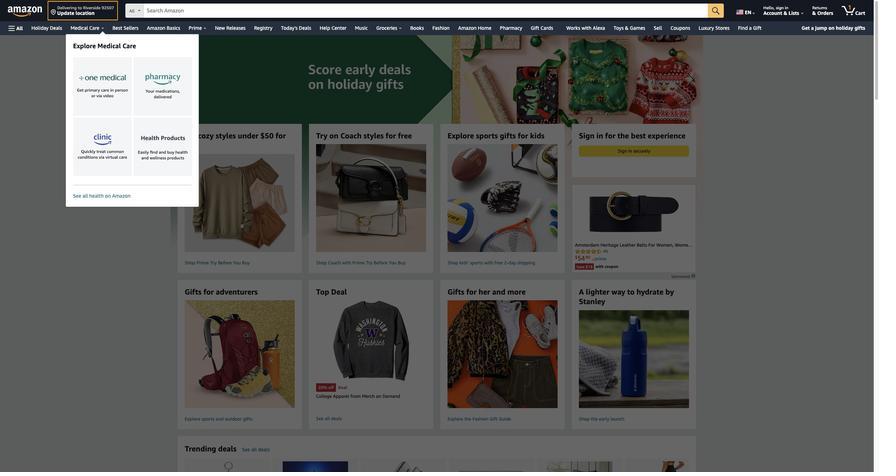 Task type: locate. For each thing, give the bounding box(es) containing it.
explore medical care
[[73, 42, 136, 50]]

shop kids' sports with free 2-day shipping
[[448, 260, 535, 266]]

securely
[[634, 148, 651, 154]]

treat
[[97, 149, 106, 154]]

none submit inside all search field
[[708, 4, 724, 18]]

leave feedback on sponsored ad element
[[672, 274, 696, 279]]

delivered
[[154, 94, 172, 99]]

care down sellers
[[123, 42, 136, 50]]

under
[[238, 131, 259, 140]]

today's deals link
[[277, 23, 316, 33]]

2 horizontal spatial all
[[325, 416, 330, 422]]

1 vertical spatial all
[[16, 25, 23, 31]]

0 vertical spatial to
[[78, 5, 82, 10]]

& for account
[[784, 10, 788, 16]]

a lighter way to hydrate by stanley image
[[573, 310, 696, 409]]

holiday deals link
[[27, 23, 66, 33]]

try cozy styles under $50 for free
[[185, 131, 286, 150]]

college apparel from merch on demand
[[316, 394, 400, 400]]

new
[[215, 25, 225, 31]]

explore sports and outdoor gifts
[[185, 416, 253, 422]]

1 horizontal spatial all
[[251, 447, 257, 453]]

deals
[[331, 416, 342, 422], [218, 445, 237, 454], [258, 447, 270, 453]]

hydrate
[[637, 288, 664, 297]]

see for the see all health on amazon link
[[73, 193, 81, 199]]

all for leftmost see all deals link
[[251, 447, 257, 453]]

0 horizontal spatial sign
[[579, 131, 595, 140]]

& left orders
[[813, 10, 816, 16]]

1 vertical spatial care
[[123, 42, 136, 50]]

0 horizontal spatial care
[[89, 25, 99, 31]]

find
[[738, 25, 748, 31]]

1 styles from the left
[[216, 131, 236, 140]]

get left jump
[[802, 25, 810, 31]]

2 deals from the left
[[299, 25, 311, 31]]

gift
[[531, 25, 540, 31], [753, 25, 762, 31], [490, 416, 498, 422]]

0 horizontal spatial the
[[465, 416, 472, 422]]

1 horizontal spatial gifts
[[448, 288, 465, 297]]

1 horizontal spatial see
[[242, 447, 250, 453]]

0 horizontal spatial with
[[342, 260, 351, 266]]

0 horizontal spatial all
[[83, 193, 88, 199]]

1 horizontal spatial care
[[123, 42, 136, 50]]

& for returns
[[813, 10, 816, 16]]

2 vertical spatial gifts
[[243, 416, 253, 422]]

cozy
[[198, 131, 214, 140]]

2 vertical spatial see
[[242, 447, 250, 453]]

0 horizontal spatial amazon
[[112, 193, 131, 199]]

with left 2-
[[484, 260, 494, 266]]

get primary care in person or via video
[[77, 87, 128, 98]]

explore inside navigation navigation
[[73, 42, 96, 50]]

1 horizontal spatial the
[[591, 416, 598, 422]]

0 horizontal spatial free
[[185, 141, 199, 150]]

a inside find a gift link
[[749, 25, 752, 31]]

deal
[[331, 288, 347, 297], [338, 385, 347, 391]]

gift left guide
[[490, 416, 498, 422]]

2 a from the left
[[812, 25, 814, 31]]

shop kids' sports with free 2-day shipping link
[[436, 144, 570, 268]]

0 horizontal spatial to
[[78, 5, 82, 10]]

see for rightmost see all deals link
[[316, 416, 324, 422]]

amazon inside amazon home "link"
[[458, 25, 477, 31]]

amazon inside amazon basics "link"
[[147, 25, 165, 31]]

sign in securely link
[[580, 146, 689, 156]]

care down the common
[[119, 155, 127, 160]]

and down easily
[[141, 155, 149, 161]]

get inside get primary care in person or via video
[[77, 87, 84, 92]]

sell
[[654, 25, 662, 31]]

see inside navigation navigation
[[73, 193, 81, 199]]

hello,
[[764, 5, 775, 10]]

& inside returns & orders
[[813, 10, 816, 16]]

see
[[73, 193, 81, 199], [316, 416, 324, 422], [242, 447, 250, 453]]

fashion inside navigation navigation
[[433, 25, 450, 31]]

gifts
[[185, 288, 202, 297], [448, 288, 465, 297]]

see all health on amazon link
[[73, 193, 131, 199]]

1 vertical spatial get
[[77, 87, 84, 92]]

basics
[[167, 25, 180, 31]]

care up video
[[101, 87, 109, 92]]

to right way
[[628, 288, 635, 297]]

Search Amazon text field
[[144, 4, 708, 17]]

deals right holiday
[[50, 25, 62, 31]]

1 horizontal spatial amazon
[[147, 25, 165, 31]]

0 vertical spatial fashion
[[433, 25, 450, 31]]

easily
[[138, 150, 149, 155]]

& right toys
[[625, 25, 629, 31]]

with inside works with alexa link
[[582, 25, 592, 31]]

1 horizontal spatial a
[[812, 25, 814, 31]]

1 horizontal spatial medical
[[98, 42, 121, 50]]

1 vertical spatial sign
[[618, 148, 627, 154]]

wellness
[[150, 155, 166, 161]]

lighter
[[586, 288, 610, 297]]

launch
[[611, 416, 625, 422]]

gifts for gifts for adventurers
[[185, 288, 202, 297]]

delivering
[[57, 5, 77, 10]]

0 vertical spatial via
[[96, 93, 102, 98]]

amazon image
[[8, 6, 42, 17]]

1 horizontal spatial health
[[175, 150, 188, 155]]

0 horizontal spatial health
[[89, 193, 104, 199]]

see all deals link
[[316, 416, 426, 422], [237, 444, 270, 456]]

& left lists
[[784, 10, 788, 16]]

1 gifts from the left
[[185, 288, 202, 297]]

2 vertical spatial all
[[251, 447, 257, 453]]

virtual
[[106, 155, 118, 160]]

0 horizontal spatial a
[[749, 25, 752, 31]]

all button
[[5, 21, 26, 35]]

sellers
[[124, 25, 139, 31]]

0 vertical spatial sign
[[579, 131, 595, 140]]

shop for explore sports gifts for kids
[[448, 260, 458, 266]]

1 horizontal spatial get
[[802, 25, 810, 31]]

top deal
[[316, 288, 347, 297]]

0 vertical spatial all
[[129, 8, 135, 14]]

sign
[[579, 131, 595, 140], [618, 148, 627, 154]]

care down location
[[89, 25, 99, 31]]

1 vertical spatial see
[[316, 416, 324, 422]]

sign for sign in securely
[[618, 148, 627, 154]]

on
[[829, 25, 835, 31], [330, 131, 339, 140], [105, 193, 111, 199], [376, 394, 382, 400]]

1 vertical spatial gifts
[[500, 131, 516, 140]]

shop for a lighter way to hydrate by stanley
[[579, 416, 590, 422]]

see all deals link down merch
[[316, 416, 426, 422]]

via down 'treat'
[[99, 155, 104, 160]]

2 vertical spatial sports
[[202, 416, 215, 422]]

tnnzeet high waisted pattern leggings for women - buttery soft tummy control printed pants for workout yoga image
[[651, 462, 685, 473]]

get for get primary care in person or via video
[[77, 87, 84, 92]]

1 horizontal spatial &
[[784, 10, 788, 16]]

govee rgbic floor lamp, led corner lamp compatible with alexa, smart modern floor lamp with music sync image
[[283, 462, 348, 473]]

center
[[332, 25, 347, 31]]

1 a from the left
[[749, 25, 752, 31]]

stanley
[[579, 298, 606, 306]]

0 vertical spatial care
[[101, 87, 109, 92]]

see for leftmost see all deals link
[[242, 447, 250, 453]]

via inside get primary care in person or via video
[[96, 93, 102, 98]]

0 vertical spatial see
[[73, 193, 81, 199]]

1 horizontal spatial all
[[129, 8, 135, 14]]

with
[[582, 25, 592, 31], [342, 260, 351, 266], [484, 260, 494, 266]]

1 vertical spatial free
[[185, 141, 199, 150]]

gifts for adventurers
[[185, 288, 258, 297]]

see all deals down college
[[316, 416, 342, 422]]

0 horizontal spatial all
[[16, 25, 23, 31]]

her
[[479, 288, 490, 297]]

care
[[89, 25, 99, 31], [123, 42, 136, 50]]

to left riverside
[[78, 5, 82, 10]]

deal up the apparel
[[338, 385, 347, 391]]

0 vertical spatial see all deals
[[316, 416, 342, 422]]

medical care
[[71, 25, 99, 31]]

get
[[802, 25, 810, 31], [77, 87, 84, 92]]

works with alexa link
[[562, 23, 610, 33]]

1 vertical spatial deal
[[338, 385, 347, 391]]

fashion link
[[428, 23, 454, 33]]

with left alexa
[[582, 25, 592, 31]]

all inside navigation navigation
[[83, 193, 88, 199]]

2 horizontal spatial &
[[813, 10, 816, 16]]

1 horizontal spatial gifts
[[500, 131, 516, 140]]

adventurers
[[216, 288, 258, 297]]

2 horizontal spatial free
[[495, 260, 503, 266]]

medical down location
[[71, 25, 88, 31]]

2 gifts from the left
[[448, 288, 465, 297]]

1 horizontal spatial care
[[119, 155, 127, 160]]

0 horizontal spatial get
[[77, 87, 84, 92]]

a right 'find'
[[749, 25, 752, 31]]

shop prime try before you buy link
[[178, 154, 302, 268]]

see all deals link up tp 3-tier cupcake stand melamine dessert stand fruit candy display tower for wedding birthday tea party and baby shower image
[[237, 444, 270, 456]]

0 horizontal spatial gifts
[[185, 288, 202, 297]]

amazon for amazon home
[[458, 25, 477, 31]]

main content
[[0, 35, 879, 473]]

1 horizontal spatial before
[[374, 260, 388, 266]]

releases
[[226, 25, 246, 31]]

all
[[83, 193, 88, 199], [325, 416, 330, 422], [251, 447, 257, 453]]

before
[[218, 260, 232, 266], [374, 260, 388, 266]]

amazon basics link
[[143, 23, 185, 33]]

via inside quickly treat common conditions via virtual care
[[99, 155, 104, 160]]

gift right 'find'
[[753, 25, 762, 31]]

college apparel from merch on demand image
[[332, 301, 410, 382]]

deals
[[50, 25, 62, 31], [299, 25, 311, 31]]

gifts for her and more
[[448, 288, 526, 297]]

hello, sign in
[[764, 5, 789, 10]]

2 horizontal spatial amazon
[[458, 25, 477, 31]]

0 vertical spatial medical
[[71, 25, 88, 31]]

1 buy from the left
[[242, 260, 250, 266]]

outdoor
[[225, 416, 242, 422]]

a left jump
[[812, 25, 814, 31]]

way
[[612, 288, 626, 297]]

deals right today's
[[299, 25, 311, 31]]

1 horizontal spatial see all deals link
[[316, 416, 426, 422]]

all for the see all health on amazon link
[[83, 193, 88, 199]]

0 horizontal spatial fashion
[[433, 25, 450, 31]]

with up top deal
[[342, 260, 351, 266]]

styles
[[216, 131, 236, 140], [364, 131, 384, 140]]

1 horizontal spatial to
[[628, 288, 635, 297]]

0 horizontal spatial see
[[73, 193, 81, 199]]

sign for sign in for the best experience
[[579, 131, 595, 140]]

0 vertical spatial deal
[[331, 288, 347, 297]]

try cozy styles under $50 for free image
[[179, 154, 301, 252]]

works with alexa
[[567, 25, 605, 31]]

fashion down search amazon text field at the top
[[433, 25, 450, 31]]

your medications, delivered
[[146, 88, 180, 99]]

1 horizontal spatial buy
[[398, 260, 406, 266]]

1 vertical spatial care
[[119, 155, 127, 160]]

all up sellers
[[129, 8, 135, 14]]

see all deals up tp 3-tier cupcake stand melamine dessert stand fruit candy display tower for wedding birthday tea party and baby shower image
[[242, 447, 270, 453]]

toys & games link
[[610, 23, 650, 33]]

explore the fashion gift guide
[[448, 416, 511, 422]]

a for get
[[812, 25, 814, 31]]

0 horizontal spatial buy
[[242, 260, 250, 266]]

update
[[57, 10, 74, 16]]

shop for try on coach styles for free
[[316, 260, 327, 266]]

0 vertical spatial gifts
[[855, 25, 866, 31]]

in inside get primary care in person or via video
[[110, 87, 114, 92]]

2 buy from the left
[[398, 260, 406, 266]]

a
[[749, 25, 752, 31], [812, 25, 814, 31]]

health
[[175, 150, 188, 155], [89, 193, 104, 199]]

list
[[185, 459, 879, 473]]

all for rightmost see all deals link
[[325, 416, 330, 422]]

with inside shop coach with prime try before you buy link
[[342, 260, 351, 266]]

try
[[185, 131, 196, 140], [316, 131, 328, 140], [210, 260, 217, 266], [366, 260, 373, 266]]

0 horizontal spatial &
[[625, 25, 629, 31]]

care inside quickly treat common conditions via virtual care
[[119, 155, 127, 160]]

shop coach with prime try before you buy link
[[304, 144, 439, 268]]

1 horizontal spatial with
[[484, 260, 494, 266]]

2 vertical spatial free
[[495, 260, 503, 266]]

shop for try cozy styles under $50 for free
[[185, 260, 196, 266]]

1 vertical spatial via
[[99, 155, 104, 160]]

0 horizontal spatial you
[[233, 260, 241, 266]]

amazon home link
[[454, 23, 496, 33]]

0 horizontal spatial care
[[101, 87, 109, 92]]

1 horizontal spatial free
[[398, 131, 412, 140]]

medical down best
[[98, 42, 121, 50]]

buy
[[242, 260, 250, 266], [398, 260, 406, 266]]

for
[[276, 131, 286, 140], [386, 131, 396, 140], [518, 131, 528, 140], [605, 131, 616, 140], [204, 288, 214, 297], [467, 288, 477, 297]]

deal right the top
[[331, 288, 347, 297]]

or
[[91, 93, 95, 98]]

0 vertical spatial sports
[[476, 131, 498, 140]]

holiday deals
[[31, 25, 62, 31]]

0 horizontal spatial gifts
[[243, 416, 253, 422]]

1 horizontal spatial gift
[[531, 25, 540, 31]]

1 horizontal spatial sign
[[618, 148, 627, 154]]

gift left cards
[[531, 25, 540, 31]]

0 vertical spatial coach
[[341, 131, 362, 140]]

via right or
[[96, 93, 102, 98]]

2 horizontal spatial the
[[618, 131, 629, 140]]

0 horizontal spatial styles
[[216, 131, 236, 140]]

1 horizontal spatial deals
[[299, 25, 311, 31]]

all down amazon image
[[16, 25, 23, 31]]

care
[[101, 87, 109, 92], [119, 155, 127, 160]]

shop prime try before you buy
[[185, 260, 250, 266]]

1 vertical spatial see all deals link
[[237, 444, 270, 456]]

one medical image
[[79, 75, 126, 80]]

get a jump on holiday gifts link
[[799, 23, 868, 33]]

get left primary
[[77, 87, 84, 92]]

gift cards
[[531, 25, 553, 31]]

gifts down cart
[[855, 25, 866, 31]]

sports for explore sports gifts for kids
[[476, 131, 498, 140]]

and
[[159, 150, 166, 155], [141, 155, 149, 161], [492, 288, 506, 297], [216, 416, 224, 422]]

None submit
[[708, 4, 724, 18]]

explore sports gifts for kids image
[[436, 144, 570, 252]]

find a gift link
[[734, 23, 766, 33]]

1 horizontal spatial styles
[[364, 131, 384, 140]]

0 horizontal spatial before
[[218, 260, 232, 266]]

fashion left guide
[[473, 416, 489, 422]]

gifts left "kids"
[[500, 131, 516, 140]]

0 vertical spatial all
[[83, 193, 88, 199]]

1 deals from the left
[[50, 25, 62, 31]]

college
[[316, 394, 332, 400]]

$50
[[261, 131, 274, 140]]

0 vertical spatial care
[[89, 25, 99, 31]]

conditions
[[78, 155, 98, 160]]

1 vertical spatial fashion
[[473, 416, 489, 422]]

0 horizontal spatial gift
[[490, 416, 498, 422]]

gifts right the outdoor
[[243, 416, 253, 422]]

1 vertical spatial medical
[[98, 42, 121, 50]]

2 horizontal spatial gifts
[[855, 25, 866, 31]]

books link
[[406, 23, 428, 33]]

2 horizontal spatial with
[[582, 25, 592, 31]]

a inside get a jump on holiday gifts link
[[812, 25, 814, 31]]

1 vertical spatial all
[[325, 416, 330, 422]]

0 vertical spatial see all deals link
[[316, 416, 426, 422]]



Task type: describe. For each thing, give the bounding box(es) containing it.
gifts for her and more image
[[436, 301, 570, 409]]

returns
[[813, 5, 828, 10]]

shop the early launch
[[579, 416, 625, 422]]

prime inside navigation navigation
[[189, 25, 202, 31]]

navigation navigation
[[0, 0, 874, 210]]

kids'
[[460, 260, 469, 266]]

early
[[599, 416, 610, 422]]

1 horizontal spatial see all deals
[[316, 416, 342, 422]]

see all health on amazon
[[73, 193, 131, 199]]

and left the outdoor
[[216, 416, 224, 422]]

2 horizontal spatial deals
[[331, 416, 342, 422]]

& for toys
[[625, 25, 629, 31]]

try inside the try cozy styles under $50 for free
[[185, 131, 196, 140]]

try on coach styles for free
[[316, 131, 412, 140]]

registry link
[[250, 23, 277, 33]]

amazon clinic image
[[79, 134, 126, 145]]

deals for holiday deals
[[50, 25, 62, 31]]

experience
[[648, 131, 686, 140]]

deals for today's deals
[[299, 25, 311, 31]]

holiday
[[31, 25, 49, 31]]

1 you from the left
[[233, 260, 241, 266]]

returns & orders
[[813, 5, 834, 16]]

explore for explore the fashion gift guide
[[448, 416, 463, 422]]

sports for explore sports and outdoor gifts
[[202, 416, 215, 422]]

music link
[[351, 23, 372, 33]]

1 vertical spatial health
[[89, 193, 104, 199]]

health products image
[[140, 133, 186, 146]]

cart
[[856, 10, 866, 16]]

score early deals on holiday gifts image
[[171, 35, 704, 248]]

merch
[[362, 394, 375, 400]]

video
[[103, 93, 114, 98]]

gifts inside navigation navigation
[[855, 25, 866, 31]]

account & lists
[[764, 10, 800, 16]]

new releases
[[215, 25, 246, 31]]

0 horizontal spatial see all deals
[[242, 447, 270, 453]]

gifts for gifts for her and more
[[448, 288, 465, 297]]

luxury stores link
[[695, 23, 734, 33]]

music
[[355, 25, 368, 31]]

explore for explore sports and outdoor gifts
[[185, 416, 200, 422]]

health inside easily find and buy health and wellness products
[[175, 150, 188, 155]]

tp 3-tier cupcake stand melamine dessert stand fruit candy display tower for wedding birthday tea party and baby shower image
[[201, 462, 254, 473]]

apparel
[[333, 394, 349, 400]]

explore for explore medical care
[[73, 42, 96, 50]]

%
[[323, 385, 327, 391]]

0 horizontal spatial medical
[[71, 25, 88, 31]]

sponsored link
[[672, 274, 696, 279]]

all inside button
[[16, 25, 23, 31]]

2 styles from the left
[[364, 131, 384, 140]]

amazon home
[[458, 25, 492, 31]]

1 before from the left
[[218, 260, 232, 266]]

92507
[[102, 5, 114, 10]]

account
[[764, 10, 783, 16]]

for inside the try cozy styles under $50 for free
[[276, 131, 286, 140]]

explore for explore sports gifts for kids
[[448, 131, 474, 140]]

products
[[167, 155, 184, 161]]

all inside search field
[[129, 8, 135, 14]]

en
[[745, 9, 752, 15]]

the for gifts for her and more
[[465, 416, 472, 422]]

lists
[[789, 10, 800, 16]]

amazon pharmacy image
[[140, 73, 186, 85]]

primary
[[85, 87, 100, 92]]

1 vertical spatial sports
[[470, 260, 483, 266]]

trending
[[185, 445, 216, 454]]

luxury
[[699, 25, 714, 31]]

sponsored
[[672, 274, 691, 279]]

with inside shop kids' sports with free 2-day shipping link
[[484, 260, 494, 266]]

1 horizontal spatial deals
[[258, 447, 270, 453]]

help
[[320, 25, 330, 31]]

1 horizontal spatial fashion
[[473, 416, 489, 422]]

a for find
[[749, 25, 752, 31]]

en link
[[732, 2, 758, 20]]

amazon for amazon basics
[[147, 25, 165, 31]]

medications,
[[156, 88, 180, 94]]

sign in for the best experience
[[579, 131, 686, 140]]

try on coach styles for free image
[[304, 144, 439, 252]]

gifts for adventurers image
[[173, 301, 307, 409]]

top
[[316, 288, 329, 297]]

get for get a jump on holiday gifts
[[802, 25, 810, 31]]

shipping
[[517, 260, 535, 266]]

styles inside the try cozy styles under $50 for free
[[216, 131, 236, 140]]

2 horizontal spatial gift
[[753, 25, 762, 31]]

0 horizontal spatial deals
[[218, 445, 237, 454]]

alexa
[[593, 25, 605, 31]]

books
[[410, 25, 424, 31]]

home
[[478, 25, 492, 31]]

medical care link
[[66, 23, 108, 33]]

a lighter way to hydrate by stanley
[[579, 288, 674, 306]]

toys
[[614, 25, 624, 31]]

help center
[[320, 25, 347, 31]]

etguuds short usb c cable fast charging nylon braided image
[[371, 462, 436, 473]]

your
[[146, 88, 155, 94]]

0 vertical spatial free
[[398, 131, 412, 140]]

main content containing try cozy styles under $50 for free
[[0, 35, 879, 473]]

best
[[113, 25, 122, 31]]

coupons
[[671, 25, 691, 31]]

2 before from the left
[[374, 260, 388, 266]]

bedsure orthopedic dog bed - washable bolster dog beds for small/medium/large/extra large dogs, supportive foam pet couch... image
[[452, 471, 532, 473]]

off
[[329, 385, 334, 391]]

shop the early launch link
[[572, 310, 696, 424]]

All search field
[[125, 4, 724, 18]]

care inside get primary care in person or via video
[[101, 87, 109, 92]]

sign in securely
[[618, 148, 651, 154]]

and right her
[[492, 288, 506, 297]]

groceries link
[[372, 23, 406, 33]]

gift inside main content
[[490, 416, 498, 422]]

quickly
[[81, 149, 95, 154]]

help center link
[[316, 23, 351, 33]]

today's deals
[[281, 25, 311, 31]]

1 vertical spatial coach
[[328, 260, 341, 266]]

jump
[[816, 25, 828, 31]]

holiday
[[836, 25, 854, 31]]

coupons link
[[667, 23, 695, 33]]

buy
[[167, 150, 174, 155]]

demand
[[383, 394, 400, 400]]

to inside delivering to riverside 92507 update location
[[78, 5, 82, 10]]

location
[[76, 10, 95, 16]]

explore sports gifts for kids
[[448, 131, 545, 140]]

by
[[666, 288, 674, 297]]

explore the fashion gift guide link
[[436, 301, 570, 424]]

free inside the try cozy styles under $50 for free
[[185, 141, 199, 150]]

a
[[579, 288, 584, 297]]

toys & games
[[614, 25, 646, 31]]

sign
[[776, 5, 784, 10]]

the for a lighter way to hydrate by stanley
[[591, 416, 598, 422]]

cards
[[541, 25, 553, 31]]

games
[[630, 25, 646, 31]]

and up wellness
[[159, 150, 166, 155]]

easily find and buy health and wellness products
[[138, 150, 188, 161]]

bedsure embossed bed pillowcase and sheet sets, 1 count image
[[547, 462, 613, 473]]

2 you from the left
[[389, 260, 397, 266]]

kids
[[530, 131, 545, 140]]

find
[[150, 150, 158, 155]]

find a gift
[[738, 25, 762, 31]]

to inside a lighter way to hydrate by stanley
[[628, 288, 635, 297]]

0 horizontal spatial see all deals link
[[237, 444, 270, 456]]



Task type: vqa. For each thing, say whether or not it's contained in the screenshot.


